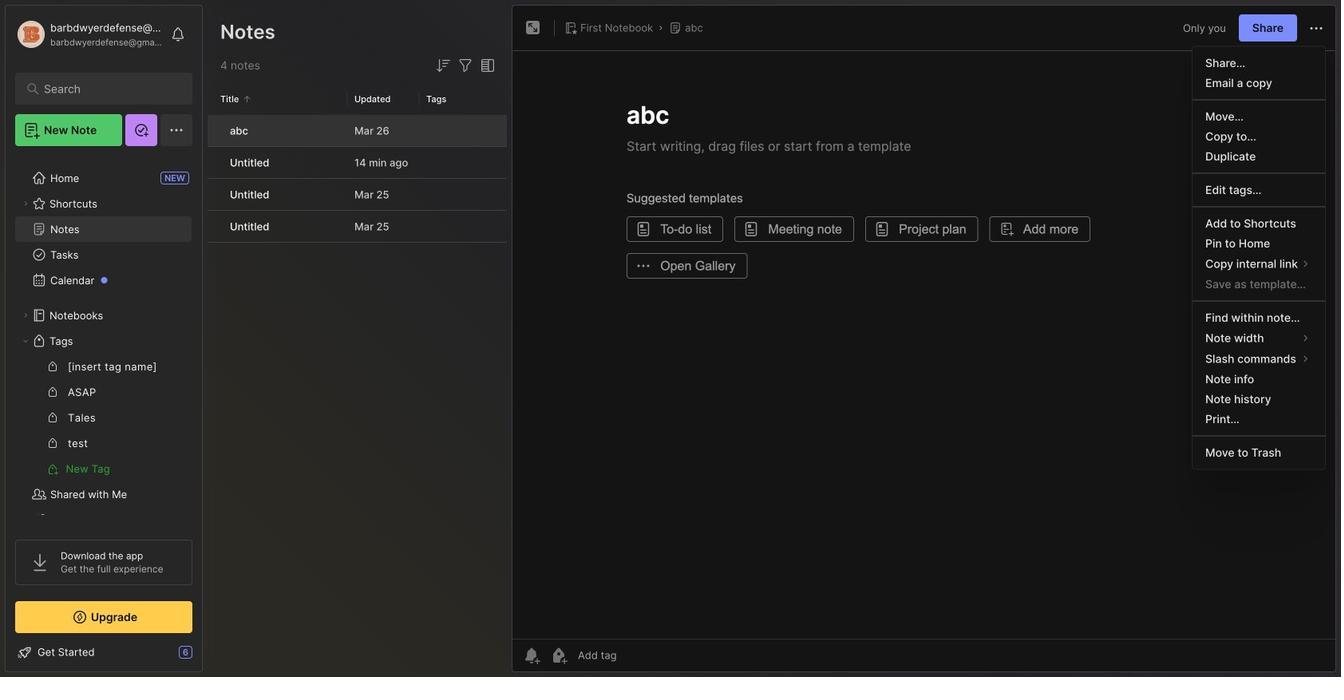 Task type: vqa. For each thing, say whether or not it's contained in the screenshot.
THE TRY
no



Task type: describe. For each thing, give the bounding box(es) containing it.
add filters image
[[456, 56, 475, 75]]

3 cell from the top
[[208, 179, 220, 210]]

click to collapse image
[[202, 648, 214, 667]]

expand note image
[[524, 18, 543, 38]]

expand tags image
[[21, 336, 30, 346]]

Add tag field
[[577, 648, 696, 662]]

2 cell from the top
[[208, 147, 220, 178]]

Add filters field
[[456, 56, 475, 75]]



Task type: locate. For each thing, give the bounding box(es) containing it.
none search field inside main element
[[44, 79, 171, 98]]

Search text field
[[44, 81, 171, 97]]

Help and Learning task checklist field
[[6, 640, 202, 665]]

tree
[[6, 156, 202, 568]]

note window element
[[512, 5, 1337, 676]]

row group
[[208, 115, 507, 244]]

View options field
[[475, 56, 497, 75]]

Note Editor text field
[[513, 50, 1336, 639]]

More actions field
[[1307, 18, 1326, 38]]

Account field
[[15, 18, 163, 50]]

tree inside main element
[[6, 156, 202, 568]]

main element
[[0, 0, 208, 677]]

1 cell from the top
[[208, 115, 220, 146]]

add a reminder image
[[522, 646, 541, 665]]

dropdown list menu
[[1193, 53, 1326, 463]]

more actions image
[[1307, 19, 1326, 38]]

Sort options field
[[434, 56, 453, 75]]

Slash commands field
[[1193, 349, 1326, 369]]

cell
[[208, 115, 220, 146], [208, 147, 220, 178], [208, 179, 220, 210], [208, 211, 220, 242]]

add tag image
[[549, 646, 569, 665]]

Note width field
[[1193, 328, 1326, 349]]

expand notebooks image
[[21, 311, 30, 320]]

None search field
[[44, 79, 171, 98]]

Copy internal link field
[[1193, 254, 1326, 274]]

group
[[15, 354, 192, 482]]

4 cell from the top
[[208, 211, 220, 242]]

group inside main element
[[15, 354, 192, 482]]



